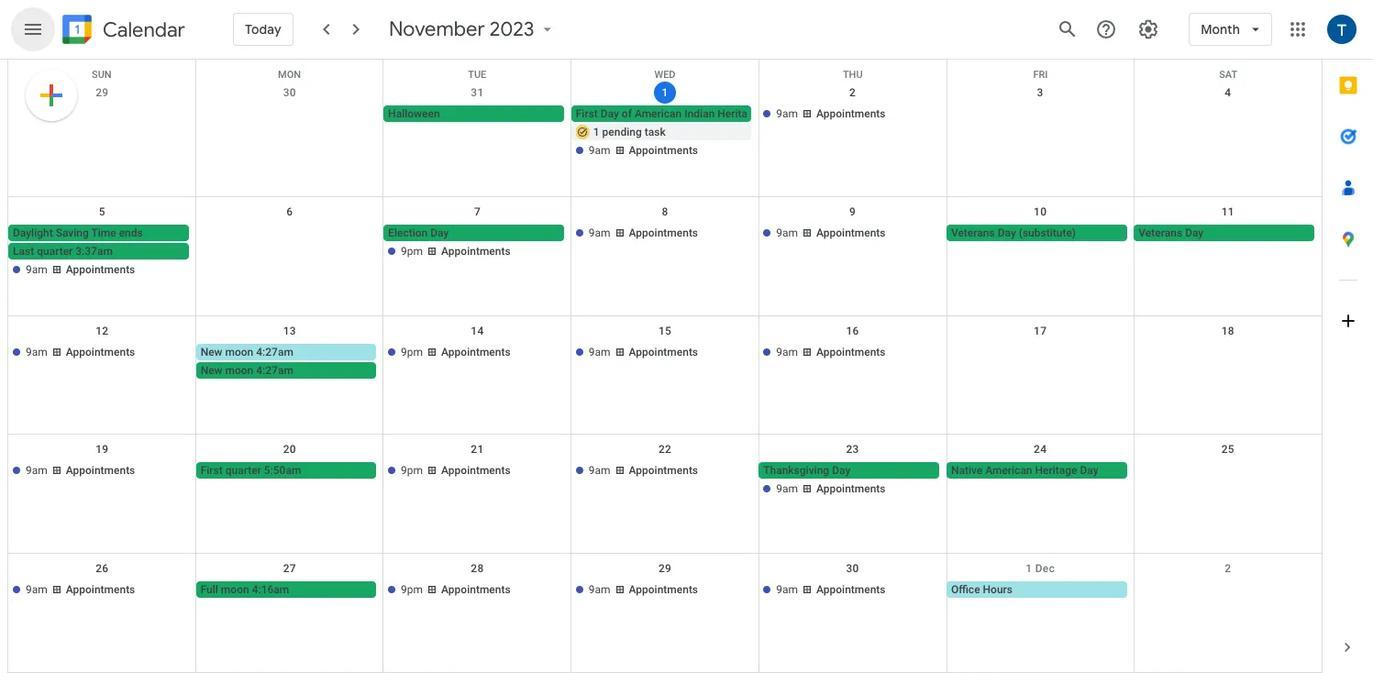 Task type: vqa. For each thing, say whether or not it's contained in the screenshot.
18
yes



Task type: locate. For each thing, give the bounding box(es) containing it.
0 horizontal spatial quarter
[[37, 245, 73, 258]]

0 horizontal spatial 2
[[850, 86, 856, 99]]

1 row from the top
[[8, 60, 1323, 81]]

2 horizontal spatial 1
[[1026, 563, 1033, 576]]

veterans
[[952, 227, 995, 239], [1139, 227, 1183, 239]]

0 vertical spatial 1
[[662, 86, 669, 99]]

1 for 1
[[662, 86, 669, 99]]

row
[[8, 60, 1323, 81], [8, 78, 1323, 197], [8, 197, 1323, 316], [8, 316, 1323, 435], [8, 435, 1323, 555], [8, 555, 1323, 674]]

1 horizontal spatial first
[[576, 107, 598, 120]]

0 vertical spatial new
[[201, 346, 223, 358]]

month right indian
[[763, 107, 795, 120]]

11
[[1222, 205, 1235, 218]]

native
[[952, 465, 983, 478]]

1 for 1 pending task
[[594, 126, 600, 139]]

mon
[[278, 69, 301, 81]]

0 horizontal spatial veterans
[[952, 227, 995, 239]]

veterans for veterans day
[[1139, 227, 1183, 239]]

november
[[389, 17, 485, 42]]

1 vertical spatial 1
[[594, 126, 600, 139]]

1 veterans from the left
[[952, 227, 995, 239]]

1
[[662, 86, 669, 99], [594, 126, 600, 139], [1026, 563, 1033, 576]]

cell
[[8, 106, 196, 161], [196, 106, 384, 161], [572, 106, 795, 161], [947, 106, 1135, 161], [1135, 106, 1323, 161], [8, 225, 196, 280], [196, 225, 384, 280], [384, 225, 572, 280], [196, 344, 384, 381], [947, 344, 1135, 381], [1135, 344, 1323, 381], [759, 463, 947, 500], [1135, 463, 1323, 500], [1135, 582, 1323, 600]]

quarter
[[37, 245, 73, 258], [225, 465, 261, 478]]

row containing 5
[[8, 197, 1323, 316]]

first left "5:50am"
[[201, 465, 223, 478]]

6 row from the top
[[8, 555, 1323, 674]]

0 horizontal spatial 1
[[594, 126, 600, 139]]

0 vertical spatial new moon 4:27am button
[[196, 344, 377, 360]]

22
[[659, 444, 672, 456]]

day
[[601, 107, 619, 120], [431, 227, 449, 239], [998, 227, 1017, 239], [1186, 227, 1204, 239], [833, 465, 851, 478], [1081, 465, 1099, 478]]

1 vertical spatial first
[[201, 465, 223, 478]]

1 vertical spatial 4:27am
[[256, 364, 294, 377]]

(substitute)
[[1019, 227, 1077, 239]]

6
[[287, 205, 293, 218]]

election day button
[[384, 225, 564, 241]]

0 horizontal spatial heritage
[[718, 107, 760, 120]]

0 vertical spatial first
[[576, 107, 598, 120]]

moon inside button
[[221, 584, 249, 597]]

0 vertical spatial 4:27am
[[256, 346, 294, 358]]

4:27am
[[256, 346, 294, 358], [256, 364, 294, 377]]

1 horizontal spatial heritage
[[1036, 465, 1078, 478]]

0 horizontal spatial 29
[[96, 86, 109, 99]]

1 horizontal spatial veterans
[[1139, 227, 1183, 239]]

election
[[388, 227, 428, 239]]

1 vertical spatial quarter
[[225, 465, 261, 478]]

appointments
[[817, 107, 886, 120], [629, 144, 698, 157], [629, 227, 698, 239], [817, 227, 886, 239], [442, 245, 511, 258], [66, 263, 135, 276], [66, 346, 135, 358], [442, 346, 511, 358], [629, 346, 698, 358], [817, 346, 886, 358], [66, 465, 135, 478], [442, 465, 511, 478], [629, 465, 698, 478], [817, 483, 886, 496], [66, 584, 135, 597], [442, 584, 511, 597], [629, 584, 698, 597], [817, 584, 886, 597]]

moon
[[225, 346, 254, 358], [225, 364, 254, 377], [221, 584, 249, 597]]

1 4:27am from the top
[[256, 346, 294, 358]]

15
[[659, 325, 672, 337]]

9pm
[[401, 245, 423, 258], [401, 346, 423, 358], [401, 465, 423, 478], [401, 584, 423, 597]]

0 vertical spatial heritage
[[718, 107, 760, 120]]

first quarter 5:50am button
[[196, 463, 377, 479]]

1 horizontal spatial 2
[[1225, 563, 1232, 576]]

row containing 29
[[8, 78, 1323, 197]]

2 new from the top
[[201, 364, 223, 377]]

1 horizontal spatial 30
[[847, 563, 860, 576]]

1 inside 1 pending task button
[[594, 126, 600, 139]]

cell containing first day of american indian heritage month
[[572, 106, 795, 161]]

first quarter 5:50am
[[201, 465, 301, 478]]

27
[[283, 563, 296, 576]]

0 vertical spatial quarter
[[37, 245, 73, 258]]

first day of american indian heritage month button
[[572, 106, 795, 122]]

heritage right indian
[[718, 107, 760, 120]]

new moon 4:27am button
[[196, 344, 377, 360], [196, 362, 377, 379]]

23
[[847, 444, 860, 456]]

9pm for 14
[[401, 346, 423, 358]]

american
[[635, 107, 682, 120], [986, 465, 1033, 478]]

1 for 1 dec
[[1026, 563, 1033, 576]]

0 vertical spatial month
[[1202, 21, 1241, 38]]

5 row from the top
[[8, 435, 1323, 555]]

1 vertical spatial new moon 4:27am button
[[196, 362, 377, 379]]

settings menu image
[[1138, 18, 1160, 40]]

2 9pm from the top
[[401, 346, 423, 358]]

2 veterans from the left
[[1139, 227, 1183, 239]]

fri
[[1034, 69, 1049, 81]]

0 vertical spatial american
[[635, 107, 682, 120]]

thanksgiving
[[764, 465, 830, 478]]

3 9pm from the top
[[401, 465, 423, 478]]

4:16am
[[252, 584, 289, 597]]

month
[[1202, 21, 1241, 38], [763, 107, 795, 120]]

american right 'native'
[[986, 465, 1033, 478]]

row containing 26
[[8, 555, 1323, 674]]

3 row from the top
[[8, 197, 1323, 316]]

1 vertical spatial american
[[986, 465, 1033, 478]]

20
[[283, 444, 296, 456]]

1 vertical spatial new
[[201, 364, 223, 377]]

american up task
[[635, 107, 682, 120]]

veterans for veterans day (substitute)
[[952, 227, 995, 239]]

1 left pending
[[594, 126, 600, 139]]

1 new from the top
[[201, 346, 223, 358]]

tab list
[[1323, 60, 1374, 622]]

0 horizontal spatial first
[[201, 465, 223, 478]]

heritage down 24
[[1036, 465, 1078, 478]]

first left of on the top of the page
[[576, 107, 598, 120]]

calendar heading
[[99, 17, 185, 43]]

31
[[471, 86, 484, 99]]

heritage
[[718, 107, 760, 120], [1036, 465, 1078, 478]]

19
[[96, 444, 109, 456]]

sun
[[92, 69, 112, 81]]

first for first day of american indian heritage month
[[576, 107, 598, 120]]

cell containing thanksgiving day
[[759, 463, 947, 500]]

1 horizontal spatial month
[[1202, 21, 1241, 38]]

14
[[471, 325, 484, 337]]

quarter left "5:50am"
[[225, 465, 261, 478]]

day for first day of american indian heritage month
[[601, 107, 619, 120]]

first
[[576, 107, 598, 120], [201, 465, 223, 478]]

4 9pm from the top
[[401, 584, 423, 597]]

veterans day (substitute) button
[[947, 225, 1127, 241]]

2 row from the top
[[8, 78, 1323, 197]]

5:50am
[[264, 465, 301, 478]]

1 new moon 4:27am button from the top
[[196, 344, 377, 360]]

day for election day
[[431, 227, 449, 239]]

saving
[[56, 227, 89, 239]]

main drawer image
[[22, 18, 44, 40]]

row containing sun
[[8, 60, 1323, 81]]

1 9pm from the top
[[401, 245, 423, 258]]

day for veterans day
[[1186, 227, 1204, 239]]

0 horizontal spatial month
[[763, 107, 795, 120]]

quarter down the saving
[[37, 245, 73, 258]]

today
[[245, 21, 281, 38]]

hours
[[983, 584, 1013, 597]]

month button
[[1190, 7, 1273, 51]]

calendar
[[103, 17, 185, 43]]

9am
[[777, 107, 798, 120], [589, 144, 611, 157], [589, 227, 611, 239], [777, 227, 798, 239], [26, 263, 48, 276], [26, 346, 48, 358], [589, 346, 611, 358], [777, 346, 798, 358], [26, 465, 48, 478], [589, 465, 611, 478], [777, 483, 798, 496], [26, 584, 48, 597], [589, 584, 611, 597], [777, 584, 798, 597]]

1 vertical spatial heritage
[[1036, 465, 1078, 478]]

4 row from the top
[[8, 316, 1323, 435]]

18
[[1222, 325, 1235, 337]]

1 vertical spatial month
[[763, 107, 795, 120]]

1 left the dec
[[1026, 563, 1033, 576]]

1 down wed on the left top of page
[[662, 86, 669, 99]]

0 vertical spatial moon
[[225, 346, 254, 358]]

0 vertical spatial 30
[[283, 86, 296, 99]]

1 horizontal spatial 29
[[659, 563, 672, 576]]

new
[[201, 346, 223, 358], [201, 364, 223, 377]]

grid
[[7, 60, 1323, 674]]

quarter inside daylight saving time ends last quarter 3:37am
[[37, 245, 73, 258]]

day for veterans day (substitute)
[[998, 227, 1017, 239]]

1 pending task
[[594, 126, 666, 139]]

month up "sat"
[[1202, 21, 1241, 38]]

thu
[[843, 69, 863, 81]]

3
[[1038, 86, 1044, 99]]

2 vertical spatial 1
[[1026, 563, 1033, 576]]

30
[[283, 86, 296, 99], [847, 563, 860, 576]]

2 vertical spatial moon
[[221, 584, 249, 597]]

full
[[201, 584, 218, 597]]

1 horizontal spatial 1
[[662, 86, 669, 99]]

1 horizontal spatial quarter
[[225, 465, 261, 478]]

2
[[850, 86, 856, 99], [1225, 563, 1232, 576]]



Task type: describe. For each thing, give the bounding box(es) containing it.
moon for 4:16am
[[221, 584, 249, 597]]

9pm for 28
[[401, 584, 423, 597]]

first for first quarter 5:50am
[[201, 465, 223, 478]]

november 2023
[[389, 17, 534, 42]]

calendar element
[[59, 11, 185, 51]]

last
[[13, 245, 34, 258]]

daylight saving time ends last quarter 3:37am
[[13, 227, 143, 258]]

10
[[1034, 205, 1047, 218]]

0 horizontal spatial american
[[635, 107, 682, 120]]

1 dec
[[1026, 563, 1056, 576]]

row containing 19
[[8, 435, 1323, 555]]

cell containing new moon 4:27am
[[196, 344, 384, 381]]

9pm for 21
[[401, 465, 423, 478]]

2 new moon 4:27am button from the top
[[196, 362, 377, 379]]

8
[[662, 205, 669, 218]]

0 vertical spatial 29
[[96, 86, 109, 99]]

28
[[471, 563, 484, 576]]

full moon 4:16am button
[[196, 582, 377, 599]]

veterans day (substitute)
[[952, 227, 1077, 239]]

dec
[[1036, 563, 1056, 576]]

quarter inside button
[[225, 465, 261, 478]]

sat
[[1220, 69, 1238, 81]]

of
[[622, 107, 632, 120]]

cell containing election day
[[384, 225, 572, 280]]

thanksgiving day button
[[759, 463, 940, 479]]

3:37am
[[76, 245, 113, 258]]

veterans day button
[[1135, 225, 1315, 241]]

tue
[[468, 69, 487, 81]]

24
[[1034, 444, 1047, 456]]

cell containing daylight saving time ends
[[8, 225, 196, 280]]

1 horizontal spatial american
[[986, 465, 1033, 478]]

last quarter 3:37am button
[[8, 243, 189, 260]]

1 pending task button
[[572, 124, 752, 140]]

indian
[[685, 107, 715, 120]]

office
[[952, 584, 981, 597]]

12
[[96, 325, 109, 337]]

new moon 4:27am new moon 4:27am
[[201, 346, 294, 377]]

pending
[[603, 126, 642, 139]]

day for thanksgiving day
[[833, 465, 851, 478]]

time
[[91, 227, 116, 239]]

0 vertical spatial 2
[[850, 86, 856, 99]]

16
[[847, 325, 860, 337]]

moon for 4:27am
[[225, 346, 254, 358]]

veterans day
[[1139, 227, 1204, 239]]

26
[[96, 563, 109, 576]]

today button
[[233, 7, 293, 51]]

native american heritage day
[[952, 465, 1099, 478]]

5
[[99, 205, 105, 218]]

wed
[[655, 69, 676, 81]]

2023
[[490, 17, 534, 42]]

2 4:27am from the top
[[256, 364, 294, 377]]

november 2023 button
[[382, 17, 564, 42]]

full moon 4:16am
[[201, 584, 289, 597]]

7
[[474, 205, 481, 218]]

1 vertical spatial 2
[[1225, 563, 1232, 576]]

17
[[1034, 325, 1047, 337]]

grid containing 29
[[7, 60, 1323, 674]]

4
[[1225, 86, 1232, 99]]

halloween button
[[384, 106, 564, 122]]

21
[[471, 444, 484, 456]]

daylight
[[13, 227, 53, 239]]

election day
[[388, 227, 449, 239]]

ends
[[119, 227, 143, 239]]

1 vertical spatial moon
[[225, 364, 254, 377]]

25
[[1222, 444, 1235, 456]]

thanksgiving day
[[764, 465, 851, 478]]

office hours
[[952, 584, 1013, 597]]

0 horizontal spatial 30
[[283, 86, 296, 99]]

native american heritage day button
[[947, 463, 1127, 479]]

daylight saving time ends button
[[8, 225, 189, 241]]

13
[[283, 325, 296, 337]]

first day of american indian heritage month
[[576, 107, 795, 120]]

office hours button
[[947, 582, 1127, 599]]

task
[[645, 126, 666, 139]]

halloween
[[388, 107, 440, 120]]

month inside button
[[763, 107, 795, 120]]

1 vertical spatial 30
[[847, 563, 860, 576]]

row containing 12
[[8, 316, 1323, 435]]

1 vertical spatial 29
[[659, 563, 672, 576]]

9
[[850, 205, 856, 218]]

month inside popup button
[[1202, 21, 1241, 38]]



